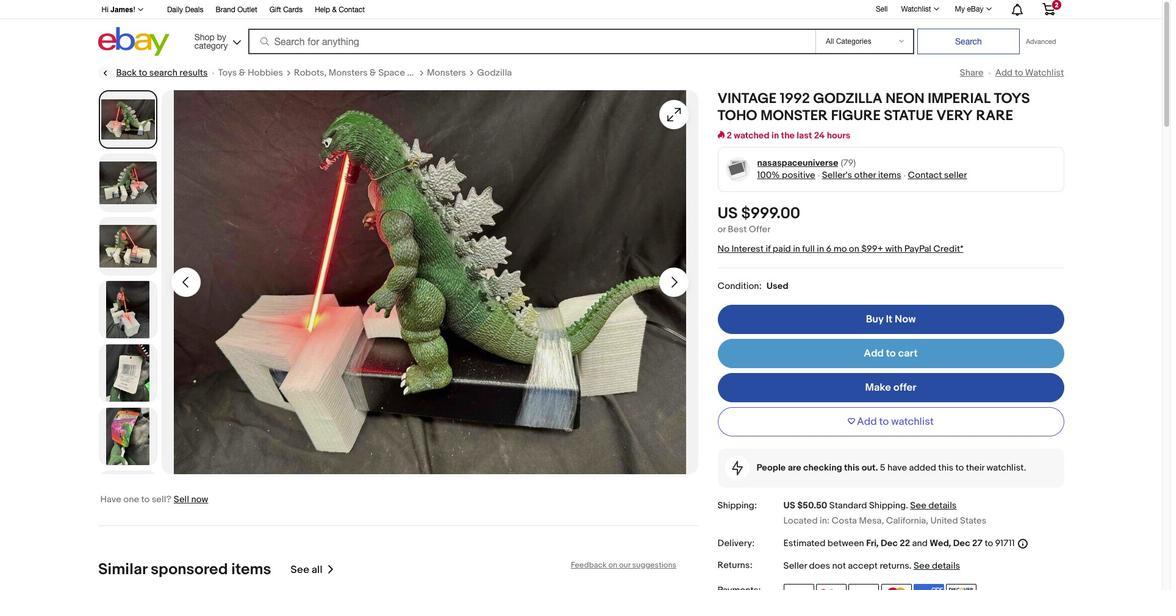 Task type: describe. For each thing, give the bounding box(es) containing it.
in:
[[820, 516, 830, 527]]

returns
[[880, 560, 910, 572]]

1992
[[780, 90, 810, 107]]

add to watchlist
[[857, 416, 934, 428]]

2 for 2
[[1055, 1, 1059, 9]]

people are checking this out. 5 have added this to their watchlist.
[[757, 462, 1027, 474]]

or
[[718, 224, 726, 235]]

offer
[[894, 382, 917, 394]]

help & contact link
[[315, 4, 365, 17]]

picture 2 of 8 image
[[99, 154, 157, 212]]

add for add to cart
[[864, 348, 884, 360]]

standard
[[830, 500, 867, 512]]

vintage 1992 godzilla neon imperial toys toho monster figure statue very rare - picture 1 of 8 image
[[161, 90, 698, 475]]

nasaspaceuniverse (79)
[[758, 157, 856, 169]]

1 horizontal spatial on
[[849, 243, 860, 255]]

my ebay link
[[949, 2, 997, 16]]

27
[[973, 538, 983, 549]]

items for similar sponsored items
[[231, 561, 271, 580]]

contact seller
[[908, 170, 967, 181]]

$99+
[[862, 243, 884, 255]]

costa
[[832, 516, 857, 527]]

gift
[[270, 5, 281, 14]]

similar sponsored items
[[98, 561, 271, 580]]

1 vertical spatial details
[[932, 560, 960, 572]]

full
[[803, 243, 815, 255]]

picture 3 of 8 image
[[99, 218, 157, 275]]

2 horizontal spatial &
[[370, 67, 377, 79]]

vintage
[[718, 90, 777, 107]]

. inside us $50.50 standard shipping . see details located in: costa mesa, california, united states
[[906, 500, 908, 512]]

if
[[766, 243, 771, 255]]

back to search results link
[[98, 66, 208, 81]]

credit*
[[934, 243, 964, 255]]

nasaspaceuniverse
[[758, 157, 839, 169]]

brand outlet link
[[216, 4, 257, 17]]

my ebay
[[955, 5, 984, 13]]

add for add to watchlist
[[857, 416, 877, 428]]

seller
[[944, 170, 967, 181]]

1 horizontal spatial in
[[793, 243, 801, 255]]

feedback
[[571, 561, 607, 571]]

feedback on our suggestions
[[571, 561, 676, 571]]

1 vertical spatial see details link
[[914, 560, 960, 572]]

shipping:
[[718, 500, 757, 512]]

contact seller link
[[908, 170, 967, 181]]

22
[[900, 538, 910, 549]]

no interest if paid in full in 6 mo on $99+ with paypal credit* link
[[718, 243, 964, 255]]

help & contact
[[315, 5, 365, 14]]

gift cards
[[270, 5, 303, 14]]

godzilla
[[477, 67, 512, 79]]

suggestions
[[632, 561, 676, 571]]

by
[[217, 32, 226, 42]]

shop by category
[[194, 32, 228, 50]]

buy it now link
[[718, 305, 1064, 334]]

discover image
[[947, 584, 977, 591]]

imperial
[[928, 90, 991, 107]]

add to watchlist
[[996, 67, 1064, 79]]

sponsored
[[150, 561, 228, 580]]

now
[[191, 494, 208, 506]]

shop by category banner
[[95, 0, 1064, 59]]

category
[[194, 41, 228, 50]]

mo
[[834, 243, 847, 255]]

monster
[[761, 107, 828, 124]]

0 horizontal spatial in
[[772, 130, 779, 142]]

us for $999.00
[[718, 204, 738, 223]]

ebay
[[967, 5, 984, 13]]

to up the toys
[[1015, 67, 1024, 79]]

account navigation
[[95, 0, 1064, 19]]

delivery:
[[718, 538, 755, 549]]

american express image
[[914, 584, 945, 591]]

used
[[767, 281, 789, 292]]

watchlist.
[[987, 462, 1027, 474]]

positive
[[782, 170, 816, 181]]

no interest if paid in full in 6 mo on $99+ with paypal credit*
[[718, 243, 964, 255]]

1 vertical spatial on
[[608, 561, 617, 571]]

cart
[[899, 348, 918, 360]]

seller
[[784, 560, 807, 572]]

& for contact
[[332, 5, 337, 14]]

to right 27
[[985, 538, 993, 549]]

california,
[[886, 516, 929, 527]]

paypal image
[[784, 584, 814, 591]]

space
[[379, 67, 405, 79]]

24
[[814, 130, 825, 142]]

toho
[[718, 107, 758, 124]]

brand outlet
[[216, 5, 257, 14]]

and
[[913, 538, 928, 549]]

see inside us $50.50 standard shipping . see details located in: costa mesa, california, united states
[[911, 500, 927, 512]]

hi james !
[[102, 5, 135, 14]]

1 vertical spatial .
[[910, 560, 912, 572]]

share
[[960, 67, 984, 79]]

us $50.50 standard shipping . see details located in: costa mesa, california, united states
[[784, 500, 987, 527]]

1 toys from the left
[[218, 67, 237, 79]]

it
[[886, 314, 893, 326]]

similar
[[98, 561, 147, 580]]

wed,
[[930, 538, 951, 549]]

0 vertical spatial see details link
[[911, 500, 957, 512]]

contact inside account navigation
[[339, 5, 365, 14]]

see all link
[[290, 561, 334, 580]]

accept
[[848, 560, 878, 572]]

with details__icon image
[[732, 461, 743, 476]]

to right one
[[141, 494, 150, 506]]

shop by category button
[[189, 27, 244, 53]]

last
[[797, 130, 812, 142]]

shop
[[194, 32, 215, 42]]

1 horizontal spatial watchlist
[[1026, 67, 1064, 79]]

1 dec from the left
[[881, 538, 898, 549]]

estimated
[[784, 538, 826, 549]]

100% positive link
[[758, 170, 816, 181]]

all
[[311, 564, 322, 576]]

figure
[[831, 107, 881, 124]]



Task type: locate. For each thing, give the bounding box(es) containing it.
2 for 2 watched in the last 24 hours
[[727, 130, 732, 142]]

one
[[123, 494, 139, 506]]

0 horizontal spatial toys
[[218, 67, 237, 79]]

1 horizontal spatial items
[[878, 170, 902, 181]]

. down 22
[[910, 560, 912, 572]]

google pay image
[[816, 584, 847, 591]]

now
[[895, 314, 916, 326]]

toys & hobbies
[[218, 67, 283, 79]]

none submit inside shop by category banner
[[918, 29, 1020, 54]]

us up 'located' on the bottom right
[[784, 500, 796, 512]]

items right the other
[[878, 170, 902, 181]]

dec left 27
[[953, 538, 971, 549]]

brand
[[216, 5, 235, 14]]

watchlist link
[[895, 2, 945, 16]]

& left hobbies
[[239, 67, 246, 79]]

watchlist
[[892, 416, 934, 428]]

& right help
[[332, 5, 337, 14]]

picture 1 of 8 image
[[100, 92, 156, 148]]

add to watchlist button
[[718, 408, 1064, 437]]

back
[[116, 67, 137, 79]]

see up american express image
[[914, 560, 930, 572]]

see details link
[[911, 500, 957, 512], [914, 560, 960, 572]]

robots,
[[294, 67, 327, 79]]

1 this from the left
[[844, 462, 860, 474]]

nasaspaceuniverse link
[[758, 157, 839, 170]]

with
[[886, 243, 903, 255]]

advanced
[[1026, 38, 1056, 45]]

dec
[[881, 538, 898, 549], [953, 538, 971, 549]]

items for seller's other items
[[878, 170, 902, 181]]

2 toys from the left
[[407, 67, 426, 79]]

our
[[619, 561, 630, 571]]

us up or on the right of the page
[[718, 204, 738, 223]]

0 horizontal spatial monsters
[[329, 67, 368, 79]]

!
[[133, 5, 135, 14]]

on right mo
[[849, 243, 860, 255]]

.
[[906, 500, 908, 512], [910, 560, 912, 572]]

0 vertical spatial 2
[[1055, 1, 1059, 9]]

the
[[781, 130, 795, 142]]

offer
[[749, 224, 771, 235]]

& left space
[[370, 67, 377, 79]]

$50.50
[[798, 500, 828, 512]]

1 horizontal spatial monsters
[[427, 67, 466, 79]]

no
[[718, 243, 730, 255]]

None submit
[[918, 29, 1020, 54]]

toys & hobbies link
[[218, 67, 283, 79]]

2 monsters from the left
[[427, 67, 466, 79]]

&
[[332, 5, 337, 14], [239, 67, 246, 79], [370, 67, 377, 79]]

not
[[833, 560, 846, 572]]

cards
[[283, 5, 303, 14]]

hi
[[102, 5, 109, 14]]

0 horizontal spatial .
[[906, 500, 908, 512]]

see
[[911, 500, 927, 512], [914, 560, 930, 572], [290, 564, 309, 576]]

1 horizontal spatial dec
[[953, 538, 971, 549]]

us inside us $50.50 standard shipping . see details located in: costa mesa, california, united states
[[784, 500, 796, 512]]

buy it now
[[866, 314, 916, 326]]

& inside account navigation
[[332, 5, 337, 14]]

0 vertical spatial on
[[849, 243, 860, 255]]

Search for anything text field
[[250, 30, 813, 53]]

sell?
[[152, 494, 171, 506]]

add inside add to cart link
[[864, 348, 884, 360]]

to left their
[[956, 462, 964, 474]]

0 horizontal spatial sell
[[174, 494, 189, 506]]

0 vertical spatial watchlist
[[901, 5, 931, 13]]

details up united
[[929, 500, 957, 512]]

sell link
[[871, 5, 894, 13]]

1 horizontal spatial sell
[[876, 5, 888, 13]]

sell left watchlist "link"
[[876, 5, 888, 13]]

outlet
[[237, 5, 257, 14]]

1 vertical spatial contact
[[908, 170, 942, 181]]

add up the toys
[[996, 67, 1013, 79]]

in left full
[[793, 243, 801, 255]]

have
[[888, 462, 907, 474]]

located
[[784, 516, 818, 527]]

best
[[728, 224, 747, 235]]

6
[[826, 243, 832, 255]]

0 vertical spatial add
[[996, 67, 1013, 79]]

1 horizontal spatial .
[[910, 560, 912, 572]]

hobbies
[[248, 67, 283, 79]]

neon
[[886, 90, 925, 107]]

monsters
[[329, 67, 368, 79], [427, 67, 466, 79]]

advanced link
[[1020, 29, 1063, 54]]

1 horizontal spatial toys
[[407, 67, 426, 79]]

0 vertical spatial contact
[[339, 5, 365, 14]]

(79)
[[841, 157, 856, 169]]

sell left now
[[174, 494, 189, 506]]

0 horizontal spatial items
[[231, 561, 271, 580]]

to inside add to cart link
[[886, 348, 896, 360]]

monsters left godzilla
[[427, 67, 466, 79]]

to right back
[[139, 67, 147, 79]]

see details link up united
[[911, 500, 957, 512]]

paid
[[773, 243, 791, 255]]

details down wed,
[[932, 560, 960, 572]]

0 horizontal spatial this
[[844, 462, 860, 474]]

0 horizontal spatial us
[[718, 204, 738, 223]]

2 down toho
[[727, 130, 732, 142]]

& for hobbies
[[239, 67, 246, 79]]

add down make on the bottom right of the page
[[857, 416, 877, 428]]

in left the
[[772, 130, 779, 142]]

returns:
[[718, 560, 753, 571]]

1 vertical spatial add
[[864, 348, 884, 360]]

add to cart link
[[718, 339, 1064, 369]]

james
[[111, 5, 133, 14]]

0 horizontal spatial 2
[[727, 130, 732, 142]]

monsters right "robots,"
[[329, 67, 368, 79]]

2 horizontal spatial in
[[817, 243, 824, 255]]

2
[[1055, 1, 1059, 9], [727, 130, 732, 142]]

0 vertical spatial details
[[929, 500, 957, 512]]

search
[[149, 67, 178, 79]]

in left 6
[[817, 243, 824, 255]]

1 monsters from the left
[[329, 67, 368, 79]]

sell inside account navigation
[[876, 5, 888, 13]]

make
[[865, 382, 891, 394]]

us inside us $999.00 or best offer
[[718, 204, 738, 223]]

master card image
[[881, 584, 912, 591]]

2 this from the left
[[939, 462, 954, 474]]

1 horizontal spatial this
[[939, 462, 954, 474]]

0 horizontal spatial watchlist
[[901, 5, 931, 13]]

dec left 22
[[881, 538, 898, 549]]

0 vertical spatial us
[[718, 204, 738, 223]]

share button
[[960, 67, 984, 79]]

to left cart
[[886, 348, 896, 360]]

added
[[909, 462, 937, 474]]

1 horizontal spatial 2
[[1055, 1, 1059, 9]]

feedback on our suggestions link
[[571, 561, 676, 571]]

items left see all
[[231, 561, 271, 580]]

1 vertical spatial 2
[[727, 130, 732, 142]]

this left out.
[[844, 462, 860, 474]]

See all text field
[[290, 564, 322, 576]]

add left cart
[[864, 348, 884, 360]]

0 vertical spatial .
[[906, 500, 908, 512]]

contact right help
[[339, 5, 365, 14]]

seller's other items
[[822, 170, 902, 181]]

on left our
[[608, 561, 617, 571]]

0 horizontal spatial contact
[[339, 5, 365, 14]]

robots, monsters & space toys link
[[294, 67, 426, 79]]

interest
[[732, 243, 764, 255]]

vintage 1992 godzilla neon imperial toys toho monster figure statue very rare
[[718, 90, 1030, 124]]

contact left seller
[[908, 170, 942, 181]]

1 vertical spatial us
[[784, 500, 796, 512]]

0 horizontal spatial on
[[608, 561, 617, 571]]

deals
[[185, 5, 203, 14]]

picture 6 of 8 image
[[99, 408, 157, 466]]

watchlist inside watchlist "link"
[[901, 5, 931, 13]]

details inside us $50.50 standard shipping . see details located in: costa mesa, california, united states
[[929, 500, 957, 512]]

1 horizontal spatial contact
[[908, 170, 942, 181]]

visa image
[[849, 584, 879, 591]]

to left "watchlist"
[[880, 416, 889, 428]]

toys
[[994, 90, 1030, 107]]

0 vertical spatial items
[[878, 170, 902, 181]]

nasaspaceuniverse image
[[725, 157, 750, 182]]

toys down the category
[[218, 67, 237, 79]]

monsters link
[[427, 67, 466, 79]]

100% positive
[[758, 170, 816, 181]]

5
[[880, 462, 886, 474]]

does
[[809, 560, 831, 572]]

picture 4 of 8 image
[[99, 281, 157, 339]]

0 horizontal spatial dec
[[881, 538, 898, 549]]

watchlist right the sell link
[[901, 5, 931, 13]]

1 horizontal spatial us
[[784, 500, 796, 512]]

this right added
[[939, 462, 954, 474]]

toys right space
[[407, 67, 426, 79]]

1 vertical spatial items
[[231, 561, 271, 580]]

add to cart
[[864, 348, 918, 360]]

toys
[[218, 67, 237, 79], [407, 67, 426, 79]]

0 horizontal spatial &
[[239, 67, 246, 79]]

add inside the add to watchlist 'button'
[[857, 416, 877, 428]]

details
[[929, 500, 957, 512], [932, 560, 960, 572]]

are
[[788, 462, 802, 474]]

see details link up american express image
[[914, 560, 960, 572]]

see left all
[[290, 564, 309, 576]]

watchlist down advanced
[[1026, 67, 1064, 79]]

2 vertical spatial add
[[857, 416, 877, 428]]

see up california,
[[911, 500, 927, 512]]

us for $50.50
[[784, 500, 796, 512]]

united
[[931, 516, 958, 527]]

91711
[[996, 538, 1015, 549]]

add for add to watchlist
[[996, 67, 1013, 79]]

seller's other items link
[[822, 170, 902, 181]]

1 horizontal spatial &
[[332, 5, 337, 14]]

1 vertical spatial sell
[[174, 494, 189, 506]]

. up california,
[[906, 500, 908, 512]]

condition:
[[718, 281, 762, 292]]

picture 5 of 8 image
[[99, 345, 157, 402]]

add to watchlist link
[[996, 67, 1064, 79]]

buy
[[866, 314, 884, 326]]

0 vertical spatial sell
[[876, 5, 888, 13]]

mesa,
[[859, 516, 884, 527]]

2 up advanced link
[[1055, 1, 1059, 9]]

2 dec from the left
[[953, 538, 971, 549]]

2 inside account navigation
[[1055, 1, 1059, 9]]

1 vertical spatial watchlist
[[1026, 67, 1064, 79]]

to inside back to search results link
[[139, 67, 147, 79]]

to inside the add to watchlist 'button'
[[880, 416, 889, 428]]



Task type: vqa. For each thing, say whether or not it's contained in the screenshot.
12 months
no



